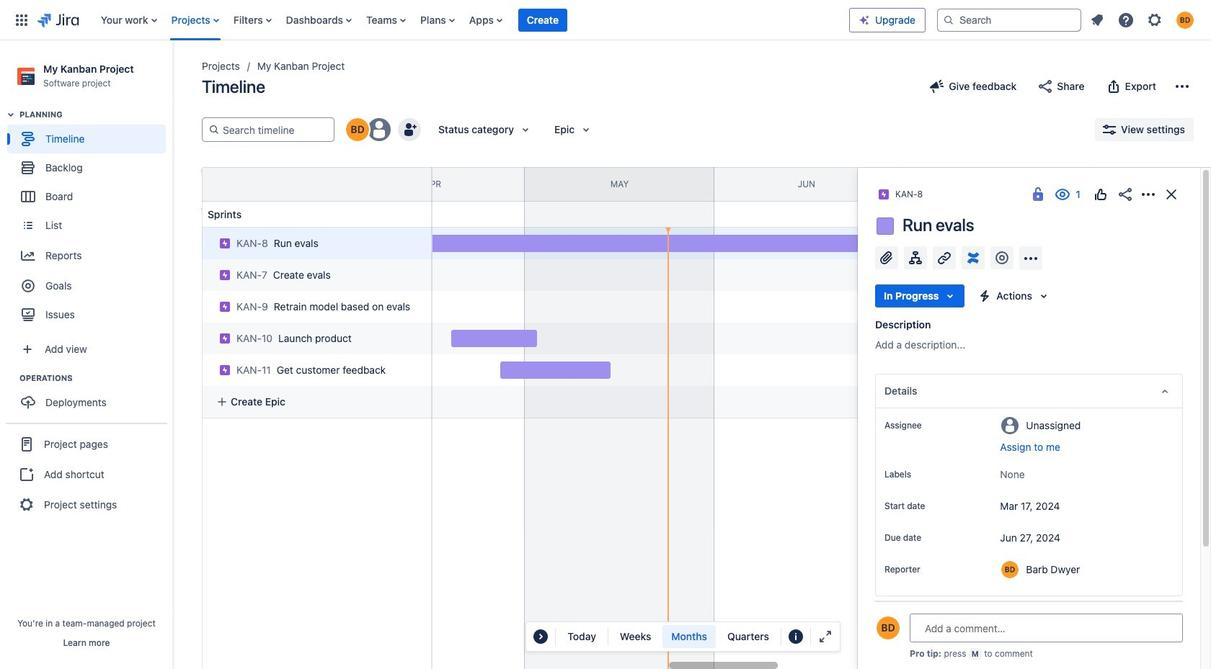 Task type: locate. For each thing, give the bounding box(es) containing it.
list item
[[518, 0, 567, 40]]

jira image
[[37, 11, 79, 28], [37, 11, 79, 28]]

1 vertical spatial epic image
[[219, 270, 231, 281]]

heading
[[19, 109, 172, 121], [19, 373, 172, 384]]

copy link to issue image
[[920, 188, 932, 200]]

2 vertical spatial group
[[6, 423, 167, 526]]

legend image
[[787, 629, 805, 646]]

cell
[[202, 228, 433, 260], [196, 255, 434, 291], [196, 287, 434, 323], [196, 319, 434, 355], [196, 350, 434, 387]]

appswitcher icon image
[[13, 11, 30, 28]]

1 epic image from the top
[[219, 238, 231, 250]]

0 vertical spatial group
[[7, 109, 172, 334]]

None search field
[[937, 8, 1082, 31]]

planning image
[[2, 106, 19, 123]]

operations image
[[2, 370, 19, 387]]

Search field
[[937, 8, 1082, 31]]

help image
[[1118, 11, 1135, 28]]

sidebar element
[[0, 40, 173, 670]]

timeline view to show as group
[[611, 626, 778, 649]]

attach image
[[878, 250, 896, 267]]

0 horizontal spatial list
[[94, 0, 849, 40]]

2 heading from the top
[[19, 373, 172, 384]]

link goals image
[[994, 250, 1011, 267]]

timeline grid
[[151, 167, 1211, 670]]

epic image
[[878, 189, 890, 200], [219, 333, 231, 345], [219, 365, 231, 376]]

2 column header from the left
[[899, 168, 1089, 201]]

1 vertical spatial heading
[[19, 373, 172, 384]]

0 vertical spatial heading
[[19, 109, 172, 121]]

0 vertical spatial epic image
[[219, 238, 231, 250]]

1 heading from the top
[[19, 109, 172, 121]]

banner
[[0, 0, 1211, 40]]

1 horizontal spatial column header
[[899, 168, 1089, 201]]

Search timeline text field
[[220, 118, 328, 141]]

notifications image
[[1089, 11, 1106, 28]]

column header
[[151, 168, 341, 201], [899, 168, 1089, 201]]

settings image
[[1147, 11, 1164, 28]]

2 epic image from the top
[[219, 270, 231, 281]]

list
[[94, 0, 849, 40], [1085, 7, 1203, 33]]

2 vertical spatial epic image
[[219, 301, 231, 313]]

row header inside timeline "grid"
[[202, 167, 433, 202]]

project overview element
[[875, 603, 1183, 637]]

1 vertical spatial epic image
[[219, 333, 231, 345]]

epic image
[[219, 238, 231, 250], [219, 270, 231, 281], [219, 301, 231, 313]]

row header
[[202, 167, 433, 202]]

add a child issue image
[[907, 250, 924, 267]]

group
[[7, 109, 172, 334], [7, 373, 172, 422], [6, 423, 167, 526]]

0 horizontal spatial column header
[[151, 168, 341, 201]]

1 column header from the left
[[151, 168, 341, 201]]

1 vertical spatial group
[[7, 373, 172, 422]]

2 vertical spatial epic image
[[219, 365, 231, 376]]

sidebar navigation image
[[157, 58, 189, 87]]



Task type: vqa. For each thing, say whether or not it's contained in the screenshot.
Details element
yes



Task type: describe. For each thing, give the bounding box(es) containing it.
close image
[[1163, 186, 1180, 203]]

heading for group associated with planning icon on the top of page
[[19, 109, 172, 121]]

search image
[[943, 14, 955, 26]]

add people image
[[401, 121, 418, 138]]

0 vertical spatial epic image
[[878, 189, 890, 200]]

primary element
[[9, 0, 849, 40]]

vote options: no one has voted for this issue yet. image
[[1092, 186, 1110, 203]]

actions image
[[1140, 186, 1157, 203]]

1 horizontal spatial list
[[1085, 7, 1203, 33]]

export icon image
[[1105, 78, 1123, 95]]

group for operations image
[[7, 373, 172, 422]]

enter full screen image
[[817, 629, 834, 646]]

Add a comment… field
[[910, 614, 1183, 643]]

group for planning icon on the top of page
[[7, 109, 172, 334]]

goal image
[[22, 280, 35, 293]]

details element
[[875, 374, 1183, 409]]

heading for operations image's group
[[19, 373, 172, 384]]

your profile and settings image
[[1177, 11, 1194, 28]]

3 epic image from the top
[[219, 301, 231, 313]]



